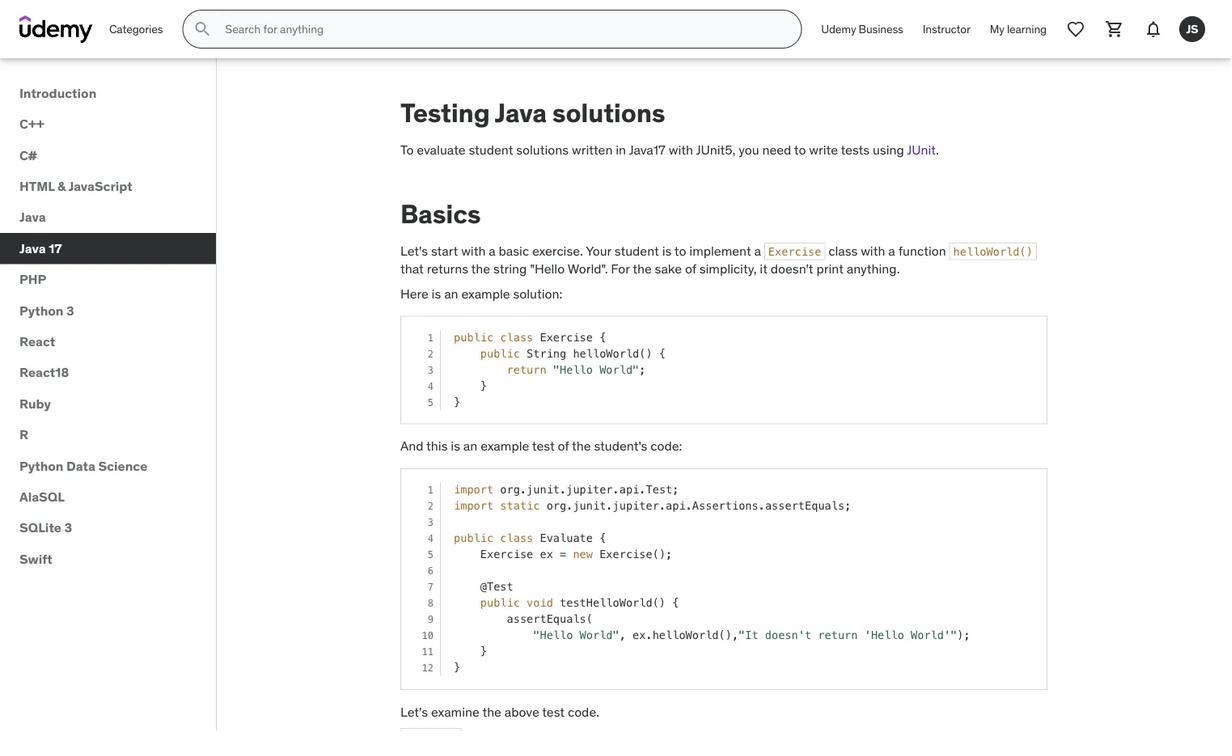 Task type: locate. For each thing, give the bounding box(es) containing it.
0 vertical spatial org
[[500, 483, 520, 496]]

1 vertical spatial to
[[675, 243, 687, 259]]

python up 'alasql'
[[19, 457, 64, 474]]

exercise right new
[[600, 548, 653, 561]]

jupiter
[[567, 483, 613, 496], [613, 500, 660, 512]]

2 vertical spatial ;
[[845, 500, 852, 512]]

of inside let's start with a basic exercise. your student is to implement a exercise class with a function helloworld() that returns the string "hello world". for the sake of simplicity, it doesn't print anything. here is an example solution:
[[685, 261, 697, 277]]

1 horizontal spatial to
[[795, 142, 806, 158]]

0 vertical spatial doesn't
[[771, 261, 814, 277]]

notifications image
[[1144, 19, 1164, 39]]

import for import org . junit . jupiter . api . test ;
[[454, 483, 494, 496]]

assertequals (
[[454, 613, 593, 625]]

() up "hello world" ;
[[640, 347, 653, 360]]

html & javascript link
[[0, 171, 216, 202]]

0 horizontal spatial an
[[444, 285, 459, 302]]

0 vertical spatial example
[[462, 285, 510, 302]]

1 vertical spatial ;
[[673, 483, 679, 496]]

c# link
[[0, 140, 216, 171]]

"hello down assertequals (
[[534, 629, 573, 642]]

import
[[454, 483, 494, 496], [454, 500, 494, 512]]

to inside let's start with a basic exercise. your student is to implement a exercise class with a function helloworld() that returns the string "hello world". for the sake of simplicity, it doesn't print anything. here is an example solution:
[[675, 243, 687, 259]]

2 let's from the top
[[401, 704, 428, 720]]

world"
[[600, 363, 640, 376], [580, 629, 620, 642]]

exercise up print
[[769, 245, 822, 258]]

import org . junit . jupiter . api . test ;
[[454, 483, 679, 496]]

() down ();
[[653, 597, 666, 609]]

helloworld()
[[954, 245, 1033, 258]]

alasql link
[[0, 482, 216, 513]]

api
[[620, 483, 640, 496], [666, 500, 686, 512]]

the left student's
[[572, 438, 591, 454]]

1 vertical spatial class
[[500, 331, 534, 343]]

java down "html"
[[19, 209, 46, 225]]

ruby
[[19, 395, 51, 412]]

1 horizontal spatial junit
[[573, 500, 606, 512]]

swift
[[19, 551, 52, 567]]

python 3 link
[[0, 295, 216, 326]]

code:
[[651, 438, 683, 454]]

import left static at the left
[[454, 500, 494, 512]]

=
[[560, 548, 567, 561]]

is up sake
[[663, 243, 672, 259]]

"hello down exercise.
[[530, 261, 565, 277]]

public up exercise ex = at the bottom left of the page
[[454, 532, 494, 545]]

public
[[454, 331, 494, 343], [481, 347, 520, 360], [454, 532, 494, 545], [481, 597, 520, 609]]

helloworld
[[573, 347, 640, 360], [653, 629, 719, 642]]

solutions
[[553, 96, 666, 129], [517, 142, 569, 158]]

assertequals right assertions
[[766, 500, 845, 512]]

1 vertical spatial python
[[19, 457, 64, 474]]

1 vertical spatial ()
[[653, 597, 666, 609]]

my learning
[[990, 22, 1047, 36]]

0 vertical spatial api
[[620, 483, 640, 496]]

let's inside let's start with a basic exercise. your student is to implement a exercise class with a function helloworld() that returns the string "hello world". for the sake of simplicity, it doesn't print anything. here is an example solution:
[[401, 243, 428, 259]]

1 horizontal spatial ;
[[673, 483, 679, 496]]

1 vertical spatial return
[[819, 629, 858, 642]]

return left 'hello
[[819, 629, 858, 642]]

let's left examine
[[401, 704, 428, 720]]

and
[[401, 438, 424, 454]]

example up static at the left
[[481, 438, 530, 454]]

1 horizontal spatial an
[[464, 438, 478, 454]]

world" down (
[[580, 629, 620, 642]]

public down returns
[[454, 331, 494, 343]]

0 vertical spatial import
[[454, 483, 494, 496]]

ex right ,
[[633, 629, 646, 642]]

0 vertical spatial junit
[[527, 483, 560, 496]]

junit for static
[[573, 500, 606, 512]]

student inside let's start with a basic exercise. your student is to implement a exercise class with a function helloworld() that returns the string "hello world". for the sake of simplicity, it doesn't print anything. here is an example solution:
[[615, 243, 659, 259]]

an right this
[[464, 438, 478, 454]]

world".
[[568, 261, 608, 277]]

evaluate
[[417, 142, 466, 158]]

class up string
[[500, 331, 534, 343]]

to right need
[[795, 142, 806, 158]]

1 horizontal spatial assertequals
[[766, 500, 845, 512]]

java right testing
[[495, 96, 547, 129]]

0 vertical spatial an
[[444, 285, 459, 302]]

assertequals down void
[[507, 613, 587, 625]]

0 vertical spatial 3
[[66, 302, 74, 319]]

test left 'code.'
[[542, 704, 565, 720]]

let's
[[401, 243, 428, 259], [401, 704, 428, 720]]

1 horizontal spatial student
[[615, 243, 659, 259]]

0 vertical spatial student
[[469, 142, 513, 158]]

is right here
[[432, 285, 441, 302]]

let's up that
[[401, 243, 428, 259]]

2 a from the left
[[755, 243, 762, 259]]

test
[[646, 483, 673, 496]]

junit down import org . junit . jupiter . api . test ; in the bottom of the page
[[573, 500, 606, 512]]

for
[[611, 261, 630, 277]]

0 vertical spatial return
[[507, 363, 547, 376]]

with right java17
[[669, 142, 694, 158]]

0 vertical spatial java
[[495, 96, 547, 129]]

1 vertical spatial an
[[464, 438, 478, 454]]

1 vertical spatial world"
[[580, 629, 620, 642]]

0 vertical spatial to
[[795, 142, 806, 158]]

junit up static at the left
[[527, 483, 560, 496]]

0 vertical spatial world"
[[600, 363, 640, 376]]

1 horizontal spatial a
[[755, 243, 762, 259]]

the left string
[[472, 261, 491, 277]]

you
[[739, 142, 760, 158]]

0 horizontal spatial a
[[489, 243, 496, 259]]

class up print
[[829, 243, 858, 259]]

0 vertical spatial ;
[[640, 363, 646, 376]]

2 vertical spatial is
[[451, 438, 460, 454]]

1 vertical spatial assertequals
[[507, 613, 587, 625]]

1 vertical spatial student
[[615, 243, 659, 259]]

2 python from the top
[[19, 457, 64, 474]]

string
[[494, 261, 527, 277]]

to up sake
[[675, 243, 687, 259]]

0 vertical spatial jupiter
[[567, 483, 613, 496]]

0 vertical spatial let's
[[401, 243, 428, 259]]

0 vertical spatial assertequals
[[766, 500, 845, 512]]

0 horizontal spatial junit
[[527, 483, 560, 496]]

example
[[462, 285, 510, 302], [481, 438, 530, 454]]

with up anything.
[[861, 243, 886, 259]]

of up import org . junit . jupiter . api . test ; in the bottom of the page
[[558, 438, 569, 454]]

sqlite 3 link
[[0, 513, 216, 544]]

2 horizontal spatial is
[[663, 243, 672, 259]]

0 horizontal spatial org
[[500, 483, 520, 496]]

udemy business link
[[812, 10, 914, 49]]

2 import from the top
[[454, 500, 494, 512]]

solutions up in
[[553, 96, 666, 129]]

3 a from the left
[[889, 243, 896, 259]]

let's examine the above test code.
[[401, 704, 600, 720]]

basic
[[499, 243, 529, 259]]

static org . junit . jupiter . api . assertions . assertequals ;
[[500, 500, 852, 512]]

"hello inside let's start with a basic exercise. your student is to implement a exercise class with a function helloworld() that returns the string "hello world". for the sake of simplicity, it doesn't print anything. here is an example solution:
[[530, 261, 565, 277]]

react18 link
[[0, 357, 216, 388]]

0 horizontal spatial ;
[[640, 363, 646, 376]]

is right this
[[451, 438, 460, 454]]

0 horizontal spatial api
[[620, 483, 640, 496]]

1 horizontal spatial is
[[451, 438, 460, 454]]

1 import from the top
[[454, 483, 494, 496]]

doesn't
[[771, 261, 814, 277], [766, 629, 812, 642]]

0 vertical spatial "hello
[[530, 261, 565, 277]]

ex left =
[[540, 548, 553, 561]]

public down @test
[[481, 597, 520, 609]]

implement
[[690, 243, 752, 259]]

code.
[[568, 704, 600, 720]]

java 17 link
[[0, 233, 216, 264]]

student
[[469, 142, 513, 158], [615, 243, 659, 259]]

static
[[500, 500, 540, 512]]

start
[[431, 243, 458, 259]]

0 vertical spatial is
[[663, 243, 672, 259]]

string helloworld () {
[[527, 347, 666, 360]]

1 horizontal spatial ex
[[633, 629, 646, 642]]

exercise up @test
[[481, 548, 534, 561]]

junit
[[527, 483, 560, 496], [573, 500, 606, 512]]

1 horizontal spatial org
[[547, 500, 567, 512]]

1 let's from the top
[[401, 243, 428, 259]]

2 horizontal spatial ;
[[845, 500, 852, 512]]

doesn't right it
[[771, 261, 814, 277]]

of right sake
[[685, 261, 697, 277]]

a up anything.
[[889, 243, 896, 259]]

javascript
[[68, 178, 132, 194]]

python up react
[[19, 302, 64, 319]]

org
[[500, 483, 520, 496], [547, 500, 567, 512]]

an down returns
[[444, 285, 459, 302]]

world" down string helloworld () {
[[600, 363, 640, 376]]

python 3
[[19, 302, 74, 319]]

1 vertical spatial import
[[454, 500, 494, 512]]

0 horizontal spatial student
[[469, 142, 513, 158]]

test
[[532, 438, 555, 454], [542, 704, 565, 720]]

java 17
[[19, 240, 62, 257]]

exercise ex =
[[481, 548, 567, 561]]

exercise
[[769, 245, 822, 258], [540, 331, 593, 343], [481, 548, 534, 561], [600, 548, 653, 561]]

api for assertions
[[666, 500, 686, 512]]

0 vertical spatial ()
[[640, 347, 653, 360]]

jupiter for assertions
[[613, 500, 660, 512]]

1 horizontal spatial api
[[666, 500, 686, 512]]

of
[[685, 261, 697, 277], [558, 438, 569, 454]]

2 vertical spatial java
[[19, 240, 46, 257]]

import down and this is an example test of the student's code: at the bottom
[[454, 483, 494, 496]]

java for java
[[19, 209, 46, 225]]

;
[[640, 363, 646, 376], [673, 483, 679, 496], [845, 500, 852, 512]]

);
[[958, 629, 971, 642]]

doesn't inside let's start with a basic exercise. your student is to implement a exercise class with a function helloworld() that returns the string "hello world". for the sake of simplicity, it doesn't print anything. here is an example solution:
[[771, 261, 814, 277]]

1 vertical spatial junit
[[573, 500, 606, 512]]

1 vertical spatial java
[[19, 209, 46, 225]]

1 a from the left
[[489, 243, 496, 259]]

a left basic
[[489, 243, 496, 259]]

3 down php link
[[66, 302, 74, 319]]

helloworld up "hello world" ;
[[573, 347, 640, 360]]

exercise for exercise ex =
[[481, 548, 534, 561]]

helloworld left "it
[[653, 629, 719, 642]]

org up static at the left
[[500, 483, 520, 496]]

import for import
[[454, 500, 494, 512]]

0 vertical spatial class
[[829, 243, 858, 259]]

"hello down string helloworld () {
[[553, 363, 593, 376]]

junit for import
[[527, 483, 560, 496]]

r
[[19, 426, 28, 443]]

swift link
[[0, 544, 216, 575]]

org down import org . junit . jupiter . api . test ; in the bottom of the page
[[547, 500, 567, 512]]

example down string
[[462, 285, 510, 302]]

class inside let's start with a basic exercise. your student is to implement a exercise class with a function helloworld() that returns the string "hello world". for the sake of simplicity, it doesn't print anything. here is an example solution:
[[829, 243, 858, 259]]

1 vertical spatial jupiter
[[613, 500, 660, 512]]

python for python data science
[[19, 457, 64, 474]]

class for exercise
[[500, 331, 534, 343]]

student right evaluate
[[469, 142, 513, 158]]

0 horizontal spatial return
[[507, 363, 547, 376]]

1 horizontal spatial of
[[685, 261, 697, 277]]

class up exercise ex = at the bottom left of the page
[[500, 532, 534, 545]]

doesn't right "it
[[766, 629, 812, 642]]

3 right sqlite
[[64, 520, 72, 536]]

}
[[481, 379, 487, 392], [454, 396, 461, 408], [481, 645, 487, 658], [454, 661, 461, 674]]

solutions down testing java solutions
[[517, 142, 569, 158]]

jupiter down student's
[[567, 483, 613, 496]]

0 vertical spatial of
[[685, 261, 697, 277]]

java for java 17
[[19, 240, 46, 257]]

api down test
[[666, 500, 686, 512]]

.
[[936, 142, 940, 158], [520, 483, 527, 496], [560, 483, 567, 496], [613, 483, 620, 496], [640, 483, 646, 496], [567, 500, 573, 512], [606, 500, 613, 512], [660, 500, 666, 512], [686, 500, 693, 512], [759, 500, 766, 512], [646, 629, 653, 642]]

a up it
[[755, 243, 762, 259]]

1 horizontal spatial return
[[819, 629, 858, 642]]

"hello for "hello world" ;
[[553, 363, 593, 376]]

udemy
[[822, 22, 857, 36]]

2 vertical spatial "hello
[[534, 629, 573, 642]]

@test
[[481, 581, 514, 593]]

student up for
[[615, 243, 659, 259]]

jupiter for test
[[567, 483, 613, 496]]

with right start on the left of page
[[461, 243, 486, 259]]

2 vertical spatial class
[[500, 532, 534, 545]]

that
[[401, 261, 424, 277]]

is
[[663, 243, 672, 259], [432, 285, 441, 302], [451, 438, 460, 454]]

learning
[[1008, 22, 1047, 36]]

0 horizontal spatial assertequals
[[507, 613, 587, 625]]

need
[[763, 142, 792, 158]]

world" for ,
[[580, 629, 620, 642]]

returns
[[427, 261, 469, 277]]

2 horizontal spatial a
[[889, 243, 896, 259]]

test up import org . junit . jupiter . api . test ; in the bottom of the page
[[532, 438, 555, 454]]

0 horizontal spatial helloworld
[[573, 347, 640, 360]]

1 vertical spatial org
[[547, 500, 567, 512]]

testing java solutions
[[401, 96, 666, 129]]

1 vertical spatial api
[[666, 500, 686, 512]]

()
[[640, 347, 653, 360], [653, 597, 666, 609]]

{
[[600, 331, 606, 343], [659, 347, 666, 360], [600, 532, 606, 545], [673, 597, 679, 609]]

1 vertical spatial let's
[[401, 704, 428, 720]]

0 horizontal spatial of
[[558, 438, 569, 454]]

exercise up string
[[540, 331, 593, 343]]

1 vertical spatial 3
[[64, 520, 72, 536]]

return down string
[[507, 363, 547, 376]]

api left test
[[620, 483, 640, 496]]

1 vertical spatial helloworld
[[653, 629, 719, 642]]

1 vertical spatial of
[[558, 438, 569, 454]]

0 vertical spatial python
[[19, 302, 64, 319]]

0 vertical spatial ex
[[540, 548, 553, 561]]

java inside 'link'
[[19, 240, 46, 257]]

java left 17
[[19, 240, 46, 257]]

submit search image
[[193, 19, 212, 39]]

jupiter down test
[[613, 500, 660, 512]]

1 vertical spatial "hello
[[553, 363, 593, 376]]

0 horizontal spatial to
[[675, 243, 687, 259]]

let's for let's start with a basic exercise. your student is to implement a exercise class with a function helloworld() that returns the string "hello world". for the sake of simplicity, it doesn't print anything. here is an example solution:
[[401, 243, 428, 259]]

1 horizontal spatial helloworld
[[653, 629, 719, 642]]

'hello
[[865, 629, 905, 642]]

world" for ;
[[600, 363, 640, 376]]

1 python from the top
[[19, 302, 64, 319]]

0 horizontal spatial is
[[432, 285, 441, 302]]

3 for python 3
[[66, 302, 74, 319]]

the left above
[[483, 704, 502, 720]]



Task type: describe. For each thing, give the bounding box(es) containing it.
examine
[[431, 704, 480, 720]]

python for python 3
[[19, 302, 64, 319]]

testhelloworld
[[560, 597, 653, 609]]

udemy image
[[19, 15, 93, 43]]

instructor
[[923, 22, 971, 36]]

introduction link
[[0, 78, 216, 109]]

to
[[401, 142, 414, 158]]

org for import
[[500, 483, 520, 496]]

Search for anything text field
[[222, 15, 782, 43]]

0 horizontal spatial ex
[[540, 548, 553, 561]]

function
[[899, 243, 947, 259]]

1 horizontal spatial with
[[669, 142, 694, 158]]

python data science
[[19, 457, 148, 474]]

sqlite
[[19, 520, 61, 536]]

above
[[505, 704, 540, 720]]

assertions
[[693, 500, 759, 512]]

"hello world" ;
[[553, 363, 646, 376]]

"it
[[739, 629, 759, 642]]

js link
[[1174, 10, 1212, 49]]

categories button
[[100, 10, 173, 49]]

string
[[527, 347, 567, 360]]

instructor link
[[914, 10, 981, 49]]

() for testhelloworld
[[653, 597, 666, 609]]

example inside let's start with a basic exercise. your student is to implement a exercise class with a function helloworld() that returns the string "hello world". for the sake of simplicity, it doesn't print anything. here is an example solution:
[[462, 285, 510, 302]]

html & javascript
[[19, 178, 132, 194]]

here
[[401, 285, 429, 302]]

r link
[[0, 420, 216, 451]]

() for helloworld
[[640, 347, 653, 360]]

exercise for exercise
[[540, 331, 593, 343]]

junit
[[907, 142, 936, 158]]

write
[[810, 142, 838, 158]]

the right for
[[633, 261, 652, 277]]

simplicity,
[[700, 261, 757, 277]]

exercise.
[[533, 243, 583, 259]]

categories
[[109, 22, 163, 36]]

java link
[[0, 202, 216, 233]]

exercise ();
[[600, 548, 673, 561]]

anything.
[[847, 261, 900, 277]]

exercise for exercise ();
[[600, 548, 653, 561]]

public left string
[[481, 347, 520, 360]]

php link
[[0, 264, 216, 295]]

alasql
[[19, 489, 65, 505]]

js
[[1187, 22, 1199, 36]]

void testhelloworld () {
[[527, 597, 679, 609]]

evaluate
[[540, 532, 593, 545]]

org for static
[[547, 500, 567, 512]]

science
[[98, 457, 148, 474]]

business
[[859, 22, 904, 36]]

1 vertical spatial is
[[432, 285, 441, 302]]

java17
[[629, 142, 666, 158]]

exercise inside let's start with a basic exercise. your student is to implement a exercise class with a function helloworld() that returns the string "hello world". for the sake of simplicity, it doesn't print anything. here is an example solution:
[[769, 245, 822, 258]]

1 vertical spatial ex
[[633, 629, 646, 642]]

0 vertical spatial solutions
[[553, 96, 666, 129]]

shopping cart with 0 items image
[[1106, 19, 1125, 39]]

1 vertical spatial doesn't
[[766, 629, 812, 642]]

0 horizontal spatial with
[[461, 243, 486, 259]]

wishlist image
[[1067, 19, 1086, 39]]

solution:
[[513, 285, 563, 302]]

ruby link
[[0, 388, 216, 420]]

0 vertical spatial helloworld
[[573, 347, 640, 360]]

class for evaluate
[[500, 532, 534, 545]]

an inside let's start with a basic exercise. your student is to implement a exercise class with a function helloworld() that returns the string "hello world". for the sake of simplicity, it doesn't print anything. here is an example solution:
[[444, 285, 459, 302]]

written
[[572, 142, 613, 158]]

"hello world" , ex . helloworld (), "it doesn't return 'hello world'" );
[[534, 629, 971, 642]]

my
[[990, 22, 1005, 36]]

17
[[49, 240, 62, 257]]

php
[[19, 271, 46, 288]]

1 vertical spatial solutions
[[517, 142, 569, 158]]

my learning link
[[981, 10, 1057, 49]]

,
[[620, 629, 626, 642]]

udemy business
[[822, 22, 904, 36]]

c++ link
[[0, 109, 216, 140]]

2 horizontal spatial with
[[861, 243, 886, 259]]

c#
[[19, 147, 37, 163]]

data
[[66, 457, 95, 474]]

1 vertical spatial example
[[481, 438, 530, 454]]

tests
[[841, 142, 870, 158]]

3 for sqlite 3
[[64, 520, 72, 536]]

(
[[587, 613, 593, 625]]

react
[[19, 333, 55, 350]]

void
[[527, 597, 553, 609]]

world'"
[[911, 629, 958, 642]]

testing
[[401, 96, 490, 129]]

print
[[817, 261, 844, 277]]

&
[[57, 178, 66, 194]]

junit link
[[907, 142, 936, 158]]

your
[[586, 243, 612, 259]]

react link
[[0, 326, 216, 357]]

it
[[760, 261, 768, 277]]

and this is an example test of the student's code:
[[401, 438, 683, 454]]

"hello for "hello world" , ex . helloworld (), "it doesn't return 'hello world'" );
[[534, 629, 573, 642]]

student's
[[594, 438, 648, 454]]

let's for let's examine the above test code.
[[401, 704, 428, 720]]

c++
[[19, 116, 44, 132]]

1 vertical spatial test
[[542, 704, 565, 720]]

0 vertical spatial test
[[532, 438, 555, 454]]

sqlite 3
[[19, 520, 72, 536]]

api for test
[[620, 483, 640, 496]]

in
[[616, 142, 626, 158]]



Task type: vqa. For each thing, say whether or not it's contained in the screenshot.
right return
yes



